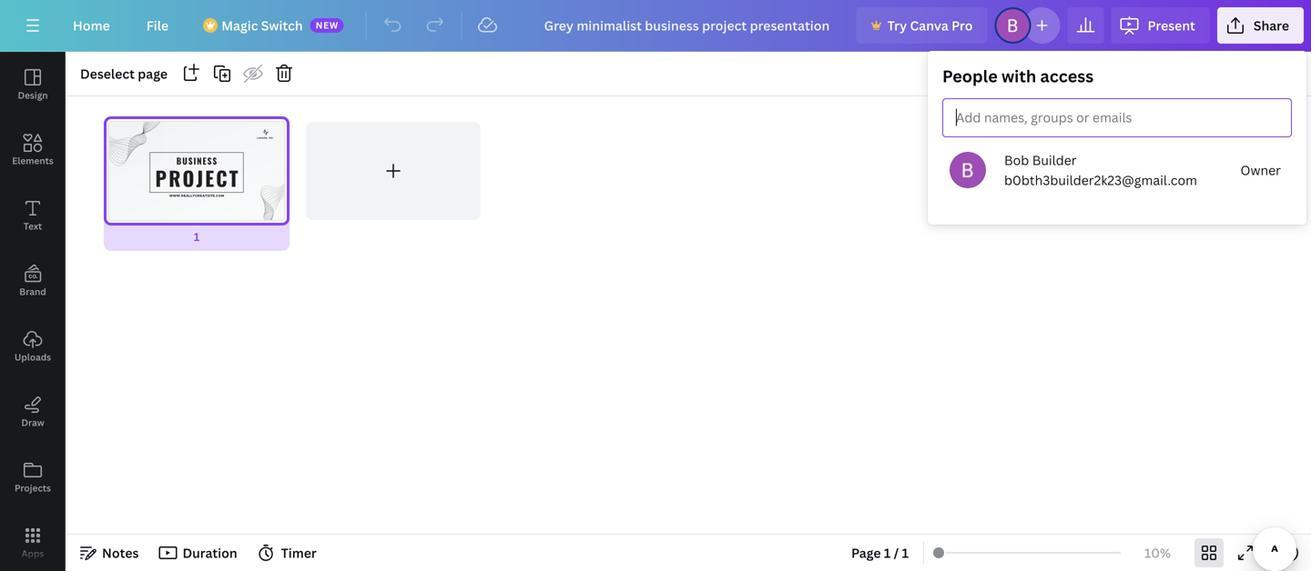 Task type: vqa. For each thing, say whether or not it's contained in the screenshot.
Owner
yes



Task type: describe. For each thing, give the bounding box(es) containing it.
file
[[146, 17, 169, 34]]

canva
[[910, 17, 948, 34]]

page
[[138, 65, 168, 82]]

share button
[[1217, 7, 1304, 44]]

duration button
[[153, 539, 245, 568]]

people with access
[[942, 65, 1094, 87]]

share
[[1254, 17, 1289, 34]]

builder
[[1032, 152, 1077, 169]]

uploads button
[[0, 314, 66, 380]]

duration
[[182, 545, 237, 562]]

people with access group
[[928, 51, 1306, 225]]

home link
[[58, 7, 125, 44]]

brand
[[19, 286, 46, 298]]

try canva pro
[[887, 17, 973, 34]]

elements
[[12, 155, 53, 167]]

people
[[942, 65, 998, 87]]

pro
[[951, 17, 973, 34]]

notes button
[[73, 539, 146, 568]]

0 vertical spatial larana,
[[257, 137, 268, 139]]

home
[[73, 17, 110, 34]]

side panel tab list
[[0, 52, 66, 572]]

text
[[24, 220, 42, 233]]

notes
[[102, 545, 139, 562]]

/
[[894, 545, 899, 562]]

switch
[[261, 17, 303, 34]]

1 vertical spatial larana, inc.
[[930, 178, 998, 188]]

brand button
[[0, 249, 66, 314]]

0 horizontal spatial larana, inc.
[[257, 137, 274, 139]]

design
[[18, 89, 48, 102]]

Design title text field
[[530, 7, 849, 44]]

1 horizontal spatial 1
[[884, 545, 891, 562]]

page
[[851, 545, 881, 562]]

magic
[[221, 17, 258, 34]]

timer button
[[252, 539, 324, 568]]

design button
[[0, 52, 66, 117]]

file button
[[132, 7, 183, 44]]

timer
[[281, 545, 317, 562]]

with
[[1001, 65, 1036, 87]]

deselect page button
[[73, 59, 175, 88]]



Task type: locate. For each thing, give the bounding box(es) containing it.
magic switch
[[221, 17, 303, 34]]

0 horizontal spatial 1
[[194, 229, 200, 244]]

1 horizontal spatial larana,
[[930, 178, 975, 188]]

2 horizontal spatial 1
[[902, 545, 909, 562]]

try
[[887, 17, 907, 34]]

uploads
[[14, 351, 51, 364]]

apps button
[[0, 511, 66, 572]]

0 vertical spatial larana, inc.
[[257, 137, 274, 139]]

deselect
[[80, 65, 135, 82]]

0 horizontal spatial larana,
[[257, 137, 268, 139]]

main menu bar
[[0, 0, 1311, 52]]

www.reallygreatsite.com
[[169, 194, 224, 198]]

business
[[176, 155, 218, 167]]

text button
[[0, 183, 66, 249]]

b0bth3builder2k23@gmail.com
[[1004, 172, 1197, 189]]

apps
[[22, 548, 44, 560]]

1 right /
[[902, 545, 909, 562]]

owner
[[1240, 162, 1281, 179]]

10%
[[1144, 545, 1171, 562]]

1 down www.reallygreatsite.com
[[194, 229, 200, 244]]

present button
[[1111, 7, 1210, 44]]

1 vertical spatial larana,
[[930, 178, 975, 188]]

bob
[[1004, 152, 1029, 169]]

1 vertical spatial inc.
[[977, 178, 998, 188]]

larana, inc.
[[257, 137, 274, 139], [930, 178, 998, 188]]

projects button
[[0, 445, 66, 511]]

page 1 / 1
[[851, 545, 909, 562]]

new
[[316, 19, 338, 31]]

deselect page
[[80, 65, 168, 82]]

0 vertical spatial inc.
[[269, 137, 274, 139]]

Add names, groups or emails text field
[[950, 106, 1138, 131]]

0 horizontal spatial inc.
[[269, 137, 274, 139]]

10% button
[[1128, 539, 1187, 568]]

1 horizontal spatial inc.
[[977, 178, 998, 188]]

larana,
[[257, 137, 268, 139], [930, 178, 975, 188]]

try canva pro button
[[856, 7, 987, 44]]

draw
[[21, 417, 44, 429]]

access
[[1040, 65, 1094, 87]]

draw button
[[0, 380, 66, 445]]

1 horizontal spatial larana, inc.
[[930, 178, 998, 188]]

project
[[155, 163, 240, 193]]

projects
[[15, 483, 51, 495]]

1
[[194, 229, 200, 244], [884, 545, 891, 562], [902, 545, 909, 562]]

inc.
[[269, 137, 274, 139], [977, 178, 998, 188]]

1 left /
[[884, 545, 891, 562]]

bob builder b0bth3builder2k23@gmail.com
[[1004, 152, 1197, 189]]

present
[[1148, 17, 1195, 34]]

elements button
[[0, 117, 66, 183]]



